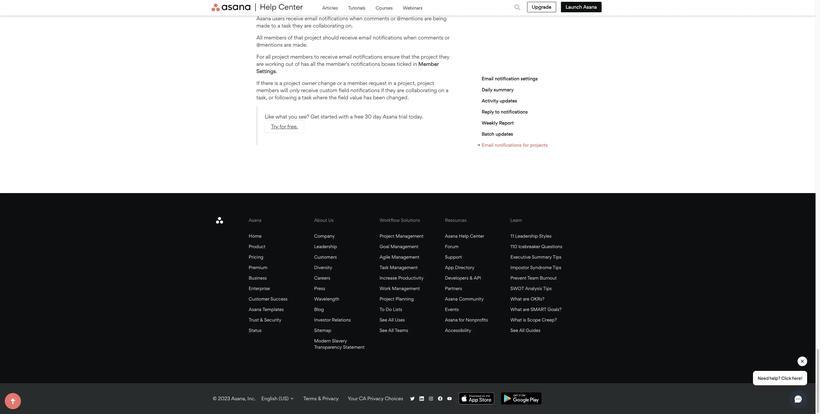 Task type: locate. For each thing, give the bounding box(es) containing it.
of inside the all members of that project should receive email notifications when comments or @mentions are made.
[[288, 34, 293, 41]]

management
[[396, 233, 424, 239], [391, 244, 419, 249], [392, 254, 420, 260], [390, 265, 418, 270], [392, 286, 420, 291]]

2 horizontal spatial email
[[359, 34, 372, 41]]

leadership
[[516, 233, 539, 239], [314, 244, 337, 249]]

settings
[[521, 76, 538, 81]]

email inside asana users receive email notifications when comments or @mentions are being made to a task they are collaborating on.
[[305, 15, 318, 22]]

0 vertical spatial when
[[350, 15, 363, 22]]

has left been
[[364, 94, 372, 101]]

launch
[[566, 4, 583, 10]]

tips up burnout
[[553, 265, 562, 270]]

asana right launch
[[584, 4, 597, 10]]

task down users
[[282, 23, 291, 29]]

statement
[[343, 344, 365, 350]]

has
[[301, 61, 309, 67], [364, 94, 372, 101]]

& right terms
[[318, 396, 321, 402]]

for left the projects
[[523, 142, 529, 148]]

1 horizontal spatial for
[[459, 317, 465, 323]]

change
[[318, 80, 336, 86]]

solutions
[[401, 217, 421, 223]]

email
[[482, 76, 494, 81], [482, 142, 494, 148]]

are up the changed.
[[397, 87, 405, 93]]

smart
[[531, 307, 547, 312]]

comments
[[364, 15, 390, 22], [418, 34, 444, 41]]

© 2023 asana, inc.
[[213, 396, 256, 402]]

tips down burnout
[[544, 286, 552, 291]]

see down see all uses link
[[380, 328, 388, 333]]

110 icebreaker questions
[[511, 244, 563, 249]]

all down made on the left top
[[257, 34, 263, 41]]

0 vertical spatial what
[[511, 296, 522, 302]]

where
[[313, 94, 328, 101]]

0 vertical spatial @mentions
[[397, 15, 423, 22]]

they inside asana users receive email notifications when comments or @mentions are being made to a task they are collaborating on.
[[293, 23, 303, 29]]

asana up events link at the right bottom of page
[[445, 296, 458, 302]]

notifications down articles
[[319, 15, 348, 22]]

task inside the receive custom field notifications if they are collaborating on a task, or following a task where the field value has been changed.
[[302, 94, 312, 101]]

accessibility
[[445, 328, 472, 333]]

1 vertical spatial to
[[314, 54, 319, 60]]

1 horizontal spatial to
[[314, 54, 319, 60]]

@mentions down webinars "link"
[[397, 15, 423, 22]]

2 vertical spatial to
[[496, 109, 500, 115]]

or down being
[[445, 34, 450, 41]]

asana right day
[[383, 114, 398, 120]]

in right ticked
[[413, 61, 417, 67]]

1 horizontal spatial &
[[318, 396, 321, 402]]

0 vertical spatial that
[[294, 34, 303, 41]]

email up daily
[[482, 76, 494, 81]]

careers link
[[314, 275, 331, 281]]

to right reply
[[496, 109, 500, 115]]

leadership up icebreaker at the bottom
[[516, 233, 539, 239]]

0 horizontal spatial to
[[272, 23, 276, 29]]

0 horizontal spatial email
[[305, 15, 318, 22]]

scope
[[528, 317, 541, 323]]

prevent team burnout
[[511, 275, 557, 281]]

1 vertical spatial members
[[291, 54, 313, 60]]

slavery
[[332, 338, 347, 344]]

project up member
[[421, 54, 438, 60]]

business
[[249, 275, 267, 281]]

field down "member"
[[339, 87, 349, 93]]

batch updates link
[[478, 128, 550, 140]]

that up made.
[[294, 34, 303, 41]]

questions
[[542, 244, 563, 249]]

1 vertical spatial comments
[[418, 34, 444, 41]]

creep?
[[542, 317, 558, 323]]

1 horizontal spatial they
[[386, 87, 396, 93]]

in
[[413, 61, 417, 67], [388, 80, 393, 86]]

what down what are okrs?
[[511, 307, 522, 312]]

a down users
[[278, 23, 280, 29]]

3 what from the top
[[511, 317, 522, 323]]

0 vertical spatial project
[[380, 233, 395, 239]]

asana up forum link
[[445, 233, 458, 239]]

when up ticked
[[404, 34, 417, 41]]

1 horizontal spatial asana help center help center home page image
[[257, 4, 303, 11]]

to down users
[[272, 23, 276, 29]]

privacy for ca
[[368, 396, 384, 402]]

0 vertical spatial they
[[293, 23, 303, 29]]

0 vertical spatial email
[[305, 15, 318, 22]]

are left being
[[425, 15, 432, 22]]

comments down courses link
[[364, 15, 390, 22]]

or down courses link
[[391, 15, 396, 22]]

& left the api on the bottom of page
[[470, 275, 473, 281]]

project up "working" at the top left of the page
[[272, 54, 289, 60]]

syndrome
[[531, 265, 552, 270]]

1 vertical spatial they
[[439, 54, 450, 60]]

in right the request
[[388, 80, 393, 86]]

that inside the all members of that project should receive email notifications when comments or @mentions are made.
[[294, 34, 303, 41]]

0 horizontal spatial of
[[288, 34, 293, 41]]

notifications down the all members of that project should receive email notifications when comments or @mentions are made.
[[353, 54, 383, 60]]

asana
[[584, 4, 597, 10], [257, 15, 271, 22], [383, 114, 398, 120], [249, 217, 262, 223], [445, 233, 458, 239], [445, 296, 458, 302], [249, 307, 262, 312], [445, 317, 458, 323]]

1 vertical spatial email
[[359, 34, 372, 41]]

a
[[278, 23, 280, 29], [280, 80, 282, 86], [344, 80, 346, 86], [394, 80, 397, 86], [446, 87, 449, 93], [298, 94, 301, 101], [350, 114, 353, 120]]

management down goal management
[[392, 254, 420, 260]]

receive right users
[[286, 15, 304, 22]]

they inside the receive custom field notifications if they are collaborating on a task, or following a task where the field value has been changed.
[[386, 87, 396, 93]]

2 privacy from the left
[[368, 396, 384, 402]]

notification
[[495, 76, 520, 81]]

comments inside the all members of that project should receive email notifications when comments or @mentions are made.
[[418, 34, 444, 41]]

task left where
[[302, 94, 312, 101]]

task management link
[[380, 265, 418, 270]]

asana for asana templates
[[249, 307, 262, 312]]

work management
[[380, 286, 420, 291]]

see down to
[[380, 317, 388, 323]]

wavelength link
[[314, 296, 340, 302]]

0 horizontal spatial has
[[301, 61, 309, 67]]

projects
[[530, 142, 548, 148]]

1 vertical spatial all
[[311, 61, 316, 67]]

& for privacy
[[318, 396, 321, 402]]

swot
[[511, 286, 525, 291]]

for for free.
[[280, 123, 286, 130]]

email for email notifications for projects
[[482, 142, 494, 148]]

english (us) button
[[257, 393, 299, 404]]

1 horizontal spatial in
[[413, 61, 417, 67]]

2 vertical spatial what
[[511, 317, 522, 323]]

email for email notification settings
[[482, 76, 494, 81]]

receive
[[286, 15, 304, 22], [340, 34, 358, 41], [321, 54, 338, 60], [301, 87, 319, 93]]

asana up the trust
[[249, 307, 262, 312]]

0 horizontal spatial task
[[282, 23, 291, 29]]

get
[[311, 114, 320, 120]]

0 vertical spatial updates
[[500, 98, 517, 104]]

see?
[[299, 114, 310, 120]]

field down if there is a project owner change or a member request in a project, project members will
[[338, 94, 349, 101]]

when inside the all members of that project should receive email notifications when comments or @mentions are made.
[[404, 34, 417, 41]]

project up made.
[[305, 34, 322, 41]]

what are okrs? link
[[511, 296, 545, 302]]

investor
[[314, 317, 331, 323]]

tips down questions
[[553, 254, 562, 260]]

notifications inside asana users receive email notifications when comments or @mentions are being made to a task they are collaborating on.
[[319, 15, 348, 22]]

2 vertical spatial members
[[257, 87, 279, 93]]

2 vertical spatial for
[[459, 317, 465, 323]]

updates for batch updates
[[496, 131, 513, 137]]

1 vertical spatial task
[[302, 94, 312, 101]]

0 vertical spatial members
[[264, 34, 287, 41]]

tips for swot analysis tips
[[544, 286, 552, 291]]

2 what from the top
[[511, 307, 522, 312]]

1 horizontal spatial @mentions
[[397, 15, 423, 22]]

1 horizontal spatial all
[[311, 61, 316, 67]]

email down batch
[[482, 142, 494, 148]]

download app from app store image
[[459, 393, 495, 405]]

2 project from the top
[[380, 296, 395, 302]]

notifications down batch updates link
[[495, 142, 522, 148]]

reply
[[482, 109, 494, 115]]

1 horizontal spatial the
[[329, 94, 337, 101]]

collaborating
[[313, 23, 344, 29], [406, 87, 437, 93]]

when up on.
[[350, 15, 363, 22]]

developers
[[445, 275, 469, 281]]

app
[[445, 265, 454, 270]]

or inside the receive custom field notifications if they are collaborating on a task, or following a task where the field value has been changed.
[[269, 94, 274, 101]]

project for project planning
[[380, 296, 395, 302]]

when inside asana users receive email notifications when comments or @mentions are being made to a task they are collaborating on.
[[350, 15, 363, 22]]

increase productivity link
[[380, 275, 424, 281]]

management for goal management
[[391, 244, 419, 249]]

trust & security link
[[249, 317, 282, 323]]

0 vertical spatial the
[[412, 54, 420, 60]]

what for what are smart goals?
[[511, 307, 522, 312]]

has inside for all project members to receive email notifications ensure that the project they are working out of has all the member's notifications boxes ticked in
[[301, 61, 309, 67]]

1 project from the top
[[380, 233, 395, 239]]

business link
[[249, 275, 267, 281]]

1 vertical spatial @mentions
[[257, 42, 283, 48]]

for for nonprofits
[[459, 317, 465, 323]]

comments inside asana users receive email notifications when comments or @mentions are being made to a task they are collaborating on.
[[364, 15, 390, 22]]

all left uses
[[389, 317, 394, 323]]

management for agile management
[[392, 254, 420, 260]]

all up the owner
[[311, 61, 316, 67]]

0 horizontal spatial leadership
[[314, 244, 337, 249]]

uses
[[395, 317, 405, 323]]

like what you see? get started with a free 30 day asana trial today.
[[265, 114, 424, 120]]

report
[[499, 120, 514, 126]]

0 vertical spatial has
[[301, 61, 309, 67]]

1 vertical spatial has
[[364, 94, 372, 101]]

0 vertical spatial email
[[482, 76, 494, 81]]

@mentions up for
[[257, 42, 283, 48]]

of right out
[[295, 61, 300, 67]]

& for api
[[470, 275, 473, 281]]

in inside if there is a project owner change or a member request in a project, project members will
[[388, 80, 393, 86]]

0 horizontal spatial comments
[[364, 15, 390, 22]]

management for project management
[[396, 233, 424, 239]]

0 vertical spatial &
[[470, 275, 473, 281]]

management down project management
[[391, 244, 419, 249]]

asana down events
[[445, 317, 458, 323]]

member's
[[326, 61, 350, 67]]

asana inside asana users receive email notifications when comments or @mentions are being made to a task they are collaborating on.
[[257, 15, 271, 22]]

1 horizontal spatial email
[[339, 54, 352, 60]]

are down for
[[257, 61, 264, 67]]

launch asana link
[[561, 2, 602, 12]]

1 vertical spatial &
[[260, 317, 263, 323]]

management up goal management
[[396, 233, 424, 239]]

0 horizontal spatial for
[[280, 123, 286, 130]]

resources
[[445, 217, 467, 223]]

1 vertical spatial leadership
[[314, 244, 337, 249]]

what are smart goals? link
[[511, 307, 562, 312]]

workflow solutions
[[380, 217, 421, 223]]

updates down the report
[[496, 131, 513, 137]]

to inside asana users receive email notifications when comments or @mentions are being made to a task they are collaborating on.
[[272, 23, 276, 29]]

asana help center
[[445, 233, 485, 239]]

0 vertical spatial comments
[[364, 15, 390, 22]]

notifications up ensure
[[373, 34, 402, 41]]

the left member's
[[317, 61, 325, 67]]

project inside the all members of that project should receive email notifications when comments or @mentions are made.
[[305, 34, 322, 41]]

team
[[528, 275, 539, 281]]

batch
[[482, 131, 495, 137]]

download app from google play image
[[502, 393, 542, 405]]

0 horizontal spatial the
[[317, 61, 325, 67]]

1 vertical spatial what
[[511, 307, 522, 312]]

press link
[[314, 286, 325, 291]]

1 vertical spatial field
[[338, 94, 349, 101]]

0 horizontal spatial when
[[350, 15, 363, 22]]

developers & api link
[[445, 275, 482, 281]]

status link
[[249, 328, 262, 333]]

project up the goal
[[380, 233, 395, 239]]

collaborating up the should
[[313, 23, 344, 29]]

to inside for all project members to receive email notifications ensure that the project they are working out of has all the member's notifications boxes ticked in
[[314, 54, 319, 60]]

members down made on the left top
[[264, 34, 287, 41]]

task inside asana users receive email notifications when comments or @mentions are being made to a task they are collaborating on.
[[282, 23, 291, 29]]

when
[[350, 15, 363, 22], [404, 34, 417, 41]]

1 horizontal spatial when
[[404, 34, 417, 41]]

1 vertical spatial when
[[404, 34, 417, 41]]

agile management link
[[380, 254, 420, 260]]

2 vertical spatial tips
[[544, 286, 552, 291]]

1 horizontal spatial comments
[[418, 34, 444, 41]]

receive down on.
[[340, 34, 358, 41]]

2 email from the top
[[482, 142, 494, 148]]

1 horizontal spatial leadership
[[516, 233, 539, 239]]

notifications inside the receive custom field notifications if they are collaborating on a task, or following a task where the field value has been changed.
[[351, 87, 380, 93]]

project planning
[[380, 296, 414, 302]]

0 vertical spatial of
[[288, 34, 293, 41]]

project
[[305, 34, 322, 41], [272, 54, 289, 60], [421, 54, 438, 60], [284, 80, 301, 86], [418, 80, 435, 86]]

2 vertical spatial the
[[329, 94, 337, 101]]

1 horizontal spatial is
[[523, 317, 527, 323]]

see left guides
[[511, 328, 519, 333]]

try for free. link
[[265, 120, 305, 133]]

prevent team burnout link
[[511, 275, 557, 281]]

english (us)
[[262, 396, 290, 402]]

0 vertical spatial leadership
[[516, 233, 539, 239]]

is right there at the left top of page
[[275, 80, 278, 86]]

0 horizontal spatial collaborating
[[313, 23, 344, 29]]

are left made.
[[284, 42, 292, 48]]

project planning link
[[380, 296, 414, 302]]

0 vertical spatial to
[[272, 23, 276, 29]]

1 horizontal spatial privacy
[[368, 396, 384, 402]]

1 vertical spatial collaborating
[[406, 87, 437, 93]]

receive up member's
[[321, 54, 338, 60]]

0 horizontal spatial that
[[294, 34, 303, 41]]

0 vertical spatial is
[[275, 80, 278, 86]]

members down there at the left top of page
[[257, 87, 279, 93]]

work
[[380, 286, 391, 291]]

field
[[339, 87, 349, 93], [338, 94, 349, 101]]

all left teams
[[389, 328, 394, 333]]

all left guides
[[520, 328, 525, 333]]

0 vertical spatial task
[[282, 23, 291, 29]]

or right task,
[[269, 94, 274, 101]]

trial
[[399, 114, 408, 120]]

tips for impostor syndrome tips
[[553, 265, 562, 270]]

management up planning
[[392, 286, 420, 291]]

0 horizontal spatial asana help center help center home page image
[[212, 4, 256, 11]]

1 what from the top
[[511, 296, 522, 302]]

if
[[257, 80, 260, 86]]

for right "try"
[[280, 123, 286, 130]]

0 vertical spatial all
[[266, 54, 271, 60]]

notifications down "member"
[[351, 87, 380, 93]]

email
[[305, 15, 318, 22], [359, 34, 372, 41], [339, 54, 352, 60]]

task for where
[[302, 94, 312, 101]]

tips for executive summary tips
[[553, 254, 562, 260]]

a down 'only'
[[298, 94, 301, 101]]

comments down being
[[418, 34, 444, 41]]

asana help center help center home page image
[[212, 4, 256, 11], [257, 4, 303, 11]]

0 horizontal spatial &
[[260, 317, 263, 323]]

0 horizontal spatial all
[[266, 54, 271, 60]]

asana for asana community
[[445, 296, 458, 302]]

privacy
[[323, 396, 339, 402], [368, 396, 384, 402]]

asana community link
[[445, 296, 484, 302]]

or right change
[[337, 80, 342, 86]]

for up accessibility "link"
[[459, 317, 465, 323]]

are inside the receive custom field notifications if they are collaborating on a task, or following a task where the field value has been changed.
[[397, 87, 405, 93]]

1 vertical spatial of
[[295, 61, 300, 67]]

1 vertical spatial email
[[482, 142, 494, 148]]

1 horizontal spatial of
[[295, 61, 300, 67]]

a inside asana users receive email notifications when comments or @mentions are being made to a task they are collaborating on.
[[278, 23, 280, 29]]

1 vertical spatial that
[[401, 54, 411, 60]]

receive down the owner
[[301, 87, 319, 93]]

leadership up "customers" link
[[314, 244, 337, 249]]

task,
[[257, 94, 268, 101]]

of up out
[[288, 34, 293, 41]]

that inside for all project members to receive email notifications ensure that the project they are working out of has all the member's notifications boxes ticked in
[[401, 54, 411, 60]]

0 horizontal spatial @mentions
[[257, 42, 283, 48]]

0 horizontal spatial in
[[388, 80, 393, 86]]

1 vertical spatial updates
[[496, 131, 513, 137]]

1 horizontal spatial has
[[364, 94, 372, 101]]

0 vertical spatial tips
[[553, 254, 562, 260]]

0 vertical spatial for
[[280, 123, 286, 130]]

member settings
[[257, 61, 439, 74]]

project up do
[[380, 296, 395, 302]]

2 vertical spatial they
[[386, 87, 396, 93]]

privacy right terms
[[323, 396, 339, 402]]

1 asana help center help center home page image from the left
[[212, 4, 256, 11]]

management up increase productivity
[[390, 265, 418, 270]]

receive inside the all members of that project should receive email notifications when comments or @mentions are made.
[[340, 34, 358, 41]]

a left free
[[350, 114, 353, 120]]

has right out
[[301, 61, 309, 67]]

1 email from the top
[[482, 76, 494, 81]]

events
[[445, 307, 459, 312]]

learn
[[511, 217, 522, 223]]

©
[[213, 396, 217, 402]]

try for free.
[[271, 123, 298, 130]]

is left scope at the bottom right of the page
[[523, 317, 527, 323]]

productivity
[[399, 275, 424, 281]]

what down swot
[[511, 296, 522, 302]]

are
[[425, 15, 432, 22], [304, 23, 312, 29], [284, 42, 292, 48], [257, 61, 264, 67], [397, 87, 405, 93], [523, 296, 530, 302], [523, 307, 530, 312]]

members down made.
[[291, 54, 313, 60]]

0 horizontal spatial is
[[275, 80, 278, 86]]

1 privacy from the left
[[323, 396, 339, 402]]

prevent
[[511, 275, 527, 281]]

1 horizontal spatial collaborating
[[406, 87, 437, 93]]

1 vertical spatial in
[[388, 80, 393, 86]]

directory
[[455, 265, 475, 270]]

asana up home
[[249, 217, 262, 223]]

0 horizontal spatial privacy
[[323, 396, 339, 402]]

2 horizontal spatial they
[[439, 54, 450, 60]]

0 vertical spatial collaborating
[[313, 23, 344, 29]]

1 vertical spatial project
[[380, 296, 395, 302]]

about us
[[314, 217, 334, 223]]

email up member's
[[339, 54, 352, 60]]

updates up reply to notifications
[[500, 98, 517, 104]]

email inside the all members of that project should receive email notifications when comments or @mentions are made.
[[359, 34, 372, 41]]

asana for asana for nonprofits
[[445, 317, 458, 323]]

updates for activity updates
[[500, 98, 517, 104]]

customer
[[249, 296, 270, 302]]

1 vertical spatial tips
[[553, 265, 562, 270]]

2 horizontal spatial for
[[523, 142, 529, 148]]

0 vertical spatial in
[[413, 61, 417, 67]]

privacy right ca
[[368, 396, 384, 402]]

to up the owner
[[314, 54, 319, 60]]

2 vertical spatial &
[[318, 396, 321, 402]]

email down asana users receive email notifications when comments or @mentions are being made to a task they are collaborating on.
[[359, 34, 372, 41]]

0 horizontal spatial they
[[293, 23, 303, 29]]



Task type: describe. For each thing, give the bounding box(es) containing it.
customer success
[[249, 296, 288, 302]]

asana community
[[445, 296, 484, 302]]

partners
[[445, 286, 463, 291]]

task for they
[[282, 23, 291, 29]]

2 asana help center help center home page image from the left
[[257, 4, 303, 11]]

to
[[380, 307, 385, 312]]

2023
[[218, 396, 230, 402]]

batch updates
[[482, 131, 513, 137]]

all for see all guides
[[520, 328, 525, 333]]

a right the on
[[446, 87, 449, 93]]

privacy link
[[323, 393, 343, 404]]

careers
[[314, 275, 331, 281]]

all for see all teams
[[389, 328, 394, 333]]

notifications inside the all members of that project should receive email notifications when comments or @mentions are made.
[[373, 34, 402, 41]]

collaborating inside asana users receive email notifications when comments or @mentions are being made to a task they are collaborating on.
[[313, 23, 344, 29]]

agile
[[380, 254, 391, 260]]

asana for nonprofits
[[445, 317, 488, 323]]

trust & security
[[249, 317, 282, 323]]

only
[[290, 87, 300, 93]]

try
[[271, 123, 279, 130]]

1 vertical spatial is
[[523, 317, 527, 323]]

accessibility link
[[445, 328, 472, 333]]

0 vertical spatial field
[[339, 87, 349, 93]]

what is scope creep?
[[511, 317, 558, 323]]

in inside for all project members to receive email notifications ensure that the project they are working out of has all the member's notifications boxes ticked in
[[413, 61, 417, 67]]

see for see all uses
[[380, 317, 388, 323]]

asana templates link
[[249, 307, 284, 312]]

us
[[329, 217, 334, 223]]

all inside the all members of that project should receive email notifications when comments or @mentions are made.
[[257, 34, 263, 41]]

company
[[314, 233, 335, 239]]

upgrade
[[532, 4, 552, 10]]

to do lists link
[[380, 307, 403, 312]]

notifications up "member"
[[351, 61, 380, 67]]

are inside for all project members to receive email notifications ensure that the project they are working out of has all the member's notifications boxes ticked in
[[257, 61, 264, 67]]

are inside the all members of that project should receive email notifications when comments or @mentions are made.
[[284, 42, 292, 48]]

guides
[[526, 328, 541, 333]]

see for see all teams
[[380, 328, 388, 333]]

they inside for all project members to receive email notifications ensure that the project they are working out of has all the member's notifications boxes ticked in
[[439, 54, 450, 60]]

of inside for all project members to receive email notifications ensure that the project they are working out of has all the member's notifications boxes ticked in
[[295, 61, 300, 67]]

premium link
[[249, 265, 268, 270]]

& for security
[[260, 317, 263, 323]]

or inside if there is a project owner change or a member request in a project, project members will
[[337, 80, 342, 86]]

to do lists
[[380, 307, 403, 312]]

member
[[348, 80, 368, 86]]

forum link
[[445, 244, 459, 249]]

project right project,
[[418, 80, 435, 86]]

management for work management
[[392, 286, 420, 291]]

templates
[[263, 307, 284, 312]]

activity
[[482, 98, 499, 104]]

asana for asana
[[249, 217, 262, 223]]

1 vertical spatial the
[[317, 61, 325, 67]]

all for see all uses
[[389, 317, 394, 323]]

what
[[276, 114, 287, 120]]

are up made.
[[304, 23, 312, 29]]

has inside the receive custom field notifications if they are collaborating on a task, or following a task where the field value has been changed.
[[364, 94, 372, 101]]

today.
[[409, 114, 424, 120]]

you
[[289, 114, 298, 120]]

asana,
[[232, 396, 246, 402]]

30
[[365, 114, 372, 120]]

members inside for all project members to receive email notifications ensure that the project they are working out of has all the member's notifications boxes ticked in
[[291, 54, 313, 60]]

company link
[[314, 233, 335, 239]]

being
[[433, 15, 447, 22]]

notifications up weekly report link
[[501, 109, 528, 115]]

executive summary tips link
[[511, 254, 562, 260]]

activity updates link
[[478, 95, 550, 106]]

@mentions inside asana users receive email notifications when comments or @mentions are being made to a task they are collaborating on.
[[397, 15, 423, 22]]

english
[[262, 396, 278, 402]]

project up 'only'
[[284, 80, 301, 86]]

email notifications for projects link
[[478, 140, 550, 151]]

swot analysis tips link
[[511, 286, 552, 291]]

pricing
[[249, 254, 264, 260]]

receive inside the receive custom field notifications if they are collaborating on a task, or following a task where the field value has been changed.
[[301, 87, 319, 93]]

email inside for all project members to receive email notifications ensure that the project they are working out of has all the member's notifications boxes ticked in
[[339, 54, 352, 60]]

reply to notifications
[[482, 109, 528, 115]]

a up will
[[280, 80, 282, 86]]

courses
[[376, 5, 394, 11]]

receive inside asana users receive email notifications when comments or @mentions are being made to a task they are collaborating on.
[[286, 15, 304, 22]]

project for project management
[[380, 233, 395, 239]]

what for what is scope creep?
[[511, 317, 522, 323]]

a left project,
[[394, 80, 397, 86]]

okrs?
[[531, 296, 545, 302]]

boxes
[[382, 61, 396, 67]]

started
[[321, 114, 338, 120]]

free
[[355, 114, 364, 120]]

or inside the all members of that project should receive email notifications when comments or @mentions are made.
[[445, 34, 450, 41]]

blog
[[314, 307, 324, 312]]

executive summary tips
[[511, 254, 562, 260]]

is inside if there is a project owner change or a member request in a project, project members will
[[275, 80, 278, 86]]

forum
[[445, 244, 459, 249]]

weekly
[[482, 120, 498, 126]]

2 horizontal spatial the
[[412, 54, 420, 60]]

icebreaker
[[519, 244, 541, 249]]

enterprise
[[249, 286, 270, 291]]

what is scope creep? link
[[511, 317, 558, 323]]

asana for asana help center
[[445, 233, 458, 239]]

been
[[373, 94, 385, 101]]

daily summary link
[[478, 84, 550, 95]]

activity updates
[[482, 98, 517, 104]]

app directory link
[[445, 265, 475, 270]]

ca
[[359, 396, 366, 402]]

members inside the all members of that project should receive email notifications when comments or @mentions are made.
[[264, 34, 287, 41]]

terms link
[[299, 393, 317, 404]]

receive inside for all project members to receive email notifications ensure that the project they are working out of has all the member's notifications boxes ticked in
[[321, 54, 338, 60]]

on.
[[346, 23, 353, 29]]

see for see all guides
[[511, 328, 519, 333]]

goal management link
[[380, 244, 419, 249]]

110
[[511, 244, 518, 249]]

asana for asana users receive email notifications when comments or @mentions are being made to a task they are collaborating on.
[[257, 15, 271, 22]]

see all guides
[[511, 328, 541, 333]]

if there is a project owner change or a member request in a project, project members will
[[257, 80, 435, 93]]

day
[[373, 114, 382, 120]]

110 icebreaker questions link
[[511, 244, 563, 249]]

styles
[[540, 233, 552, 239]]

for
[[257, 54, 264, 60]]

summary
[[494, 87, 514, 93]]

weekly report link
[[478, 117, 550, 128]]

upgrade link
[[528, 2, 557, 12]]

enterprise link
[[249, 286, 270, 291]]

email notification settings link
[[478, 73, 550, 84]]

or inside asana users receive email notifications when comments or @mentions are being made to a task they are collaborating on.
[[391, 15, 396, 22]]

will
[[281, 87, 288, 93]]

are down what are okrs? link in the bottom right of the page
[[523, 307, 530, 312]]

value
[[350, 94, 363, 101]]

impostor syndrome tips
[[511, 265, 562, 270]]

members inside if there is a project owner change or a member request in a project, project members will
[[257, 87, 279, 93]]

are left okrs?
[[523, 296, 530, 302]]

what are smart goals?
[[511, 307, 562, 312]]

collaborating inside the receive custom field notifications if they are collaborating on a task, or following a task where the field value has been changed.
[[406, 87, 437, 93]]

what are okrs?
[[511, 296, 545, 302]]

task
[[380, 265, 389, 270]]

@mentions inside the all members of that project should receive email notifications when comments or @mentions are made.
[[257, 42, 283, 48]]

management for task management
[[390, 265, 418, 270]]

modern
[[314, 338, 331, 344]]

asana home image
[[216, 217, 226, 224]]

what for what are okrs?
[[511, 296, 522, 302]]

reply to notifications link
[[478, 106, 550, 117]]

2 horizontal spatial to
[[496, 109, 500, 115]]

task management
[[380, 265, 418, 270]]

customers
[[314, 254, 337, 260]]

the inside the receive custom field notifications if they are collaborating on a task, or following a task where the field value has been changed.
[[329, 94, 337, 101]]

agile management
[[380, 254, 420, 260]]

a left "member"
[[344, 80, 346, 86]]

weekly report
[[482, 120, 514, 126]]

privacy for &
[[323, 396, 339, 402]]



Task type: vqa. For each thing, say whether or not it's contained in the screenshot.


